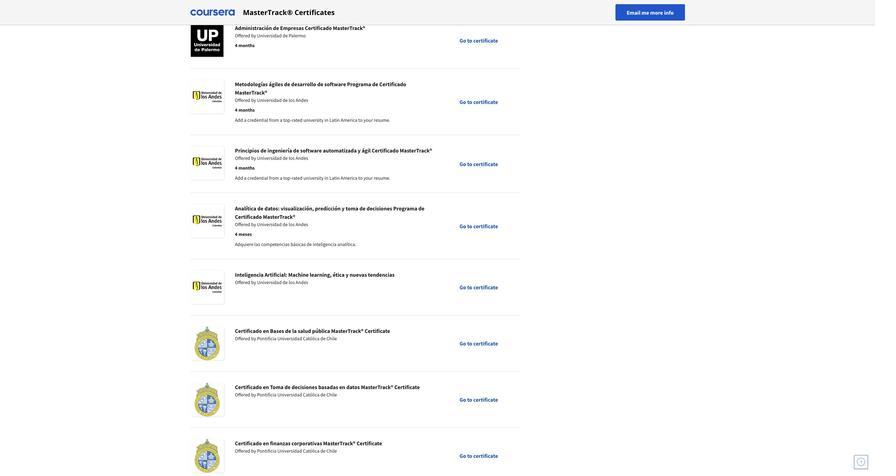 Task type: locate. For each thing, give the bounding box(es) containing it.
add a credential from a top-rated university in latin america to your resume. down principios de ingeniería de software automatizada y ágil certificado mastertrack® offered by universidad de los andes 4 months
[[235, 175, 390, 181]]

en left finanzas
[[263, 440, 269, 447]]

credential for metodologías
[[248, 117, 268, 123]]

certificate inside certificado en finanzas corporativas mastertrack® certificate offered by pontificia universidad católica de chile
[[357, 440, 382, 447]]

1 months from the top
[[239, 42, 255, 49]]

2 vertical spatial y
[[346, 272, 349, 279]]

2 add a credential from a top-rated university in latin america to your resume. from the top
[[235, 175, 390, 181]]

pontificia universidad católica de chile image for certificado en finanzas corporativas mastertrack® certificate
[[190, 440, 224, 473]]

7 certificate from the top
[[474, 397, 498, 404]]

university for software
[[304, 175, 324, 181]]

0 vertical spatial resume.
[[374, 117, 390, 123]]

certificate
[[474, 37, 498, 44], [474, 98, 498, 105], [474, 161, 498, 168], [474, 223, 498, 230], [474, 284, 498, 291], [474, 340, 498, 347], [474, 397, 498, 404], [474, 453, 498, 460]]

a up ingeniería
[[280, 117, 282, 123]]

y inside analítica de datos: visualización, predicción y toma de decisiones programa de certificado mastertrack® offered by universidad de los andes 4 meses
[[342, 205, 345, 212]]

adquiere
[[235, 242, 254, 248]]

de inside certificado en finanzas corporativas mastertrack® certificate offered by pontificia universidad católica de chile
[[321, 448, 326, 455]]

a
[[244, 117, 247, 123], [280, 117, 282, 123], [244, 175, 247, 181], [280, 175, 282, 181]]

mastertrack® inside metodologías ágiles de desarrollo de software programa de  certificado mastertrack® offered by universidad de los andes 4 months
[[235, 89, 267, 96]]

0 horizontal spatial programa
[[347, 81, 371, 88]]

your down ágil
[[364, 175, 373, 181]]

2 rated from the top
[[292, 175, 303, 181]]

0 vertical spatial america
[[341, 117, 358, 123]]

certificado inside principios de ingeniería de software automatizada y ágil certificado mastertrack® offered by universidad de los andes 4 months
[[372, 147, 399, 154]]

5 by from the top
[[251, 280, 256, 286]]

1 vertical spatial pontificia universidad católica de chile image
[[190, 383, 224, 417]]

católica
[[303, 336, 320, 342], [303, 392, 320, 398], [303, 448, 320, 455]]

bases
[[270, 328, 284, 335]]

offered inside certificado en bases de la salud pública mastertrack® certificate offered by pontificia universidad católica de chile
[[235, 336, 250, 342]]

resume. for de
[[374, 117, 390, 123]]

1 4 from the top
[[235, 42, 238, 49]]

go for analítica de datos: visualización, predicción y toma de decisiones programa de certificado mastertrack®
[[460, 223, 466, 230]]

1 resume. from the top
[[374, 117, 390, 123]]

los down "visualización,"
[[289, 222, 295, 228]]

toma
[[270, 384, 284, 391]]

de
[[273, 24, 279, 31], [283, 33, 288, 39], [284, 81, 290, 88], [317, 81, 323, 88], [372, 81, 378, 88], [283, 97, 288, 103], [261, 147, 267, 154], [293, 147, 299, 154], [283, 155, 288, 161], [257, 205, 264, 212], [360, 205, 366, 212], [419, 205, 425, 212], [283, 222, 288, 228], [307, 242, 312, 248], [283, 280, 288, 286], [285, 328, 291, 335], [321, 336, 326, 342], [285, 384, 291, 391], [321, 392, 326, 398], [321, 448, 326, 455]]

email me more info
[[627, 9, 674, 16]]

to for certificado en toma de decisiones basadas en datos mastertrack® certificate
[[467, 397, 472, 404]]

1 add a credential from a top-rated university in latin america to your resume. from the top
[[235, 117, 390, 123]]

certificate for certificado en finanzas corporativas mastertrack® certificate
[[474, 453, 498, 460]]

rated down metodologías ágiles de desarrollo de software programa de  certificado mastertrack® offered by universidad de los andes 4 months on the left of the page
[[292, 117, 303, 123]]

8 offered from the top
[[235, 448, 250, 455]]

2 university from the top
[[304, 175, 324, 181]]

y
[[358, 147, 361, 154], [342, 205, 345, 212], [346, 272, 349, 279]]

1 vertical spatial decisiones
[[292, 384, 317, 391]]

2 by from the top
[[251, 97, 256, 103]]

andes inside analítica de datos: visualización, predicción y toma de decisiones programa de certificado mastertrack® offered by universidad de los andes 4 meses
[[296, 222, 308, 228]]

0 vertical spatial months
[[239, 42, 255, 49]]

email
[[627, 9, 641, 16]]

to for certificado en finanzas corporativas mastertrack® certificate
[[467, 453, 472, 460]]

2 months from the top
[[239, 107, 255, 113]]

5 go from the top
[[460, 284, 466, 291]]

certificate for certificado en bases de la salud pública mastertrack® certificate
[[474, 340, 498, 347]]

0 vertical spatial decisiones
[[367, 205, 392, 212]]

7 go from the top
[[460, 397, 466, 404]]

automatizada
[[323, 147, 357, 154]]

in
[[325, 117, 329, 123], [325, 175, 329, 181]]

america for automatizada
[[341, 175, 358, 181]]

credential for principios
[[248, 175, 268, 181]]

1 latin from the top
[[330, 117, 340, 123]]

1 vertical spatial america
[[341, 175, 358, 181]]

1 vertical spatial from
[[269, 175, 279, 181]]

0 vertical spatial pontificia universidad católica de chile image
[[190, 327, 224, 361]]

4 universidad de los andes image from the top
[[190, 271, 224, 304]]

learning,
[[310, 272, 332, 279]]

1 go from the top
[[460, 37, 466, 44]]

months down administración
[[239, 42, 255, 49]]

2 in from the top
[[325, 175, 329, 181]]

3 pontificia from the top
[[257, 448, 277, 455]]

universidad inside certificado en bases de la salud pública mastertrack® certificate offered by pontificia universidad católica de chile
[[278, 336, 302, 342]]

1 go to certificate from the top
[[460, 37, 498, 44]]

0 vertical spatial latin
[[330, 117, 340, 123]]

certificado inside metodologías ágiles de desarrollo de software programa de  certificado mastertrack® offered by universidad de los andes 4 months
[[379, 81, 406, 88]]

1 vertical spatial resume.
[[374, 175, 390, 181]]

a down principios
[[244, 175, 247, 181]]

university down principios de ingeniería de software automatizada y ágil certificado mastertrack® offered by universidad de los andes 4 months
[[304, 175, 324, 181]]

pontificia inside certificado en toma de decisiones basadas en datos mastertrack® certificate offered by pontificia universidad católica de chile
[[257, 392, 277, 398]]

0 vertical spatial programa
[[347, 81, 371, 88]]

4 andes from the top
[[296, 280, 308, 286]]

3 andes from the top
[[296, 222, 308, 228]]

1 vertical spatial credential
[[248, 175, 268, 181]]

analítica
[[235, 205, 256, 212]]

2 america from the top
[[341, 175, 358, 181]]

los down ingeniería
[[289, 155, 295, 161]]

andes inside principios de ingeniería de software automatizada y ágil certificado mastertrack® offered by universidad de los andes 4 months
[[296, 155, 308, 161]]

to for administración de empresas certificado mastertrack®
[[467, 37, 472, 44]]

rated for de
[[292, 175, 303, 181]]

1 pontificia from the top
[[257, 336, 277, 342]]

católica down salud
[[303, 336, 320, 342]]

from up ingeniería
[[269, 117, 279, 123]]

add up principios
[[235, 117, 243, 123]]

en left datos
[[339, 384, 345, 391]]

programa inside analítica de datos: visualización, predicción y toma de decisiones programa de certificado mastertrack® offered by universidad de los andes 4 meses
[[393, 205, 418, 212]]

mastertrack® inside analítica de datos: visualización, predicción y toma de decisiones programa de certificado mastertrack® offered by universidad de los andes 4 meses
[[263, 214, 295, 221]]

pontificia down finanzas
[[257, 448, 277, 455]]

from down ingeniería
[[269, 175, 279, 181]]

certificate for certificado en toma de decisiones basadas en datos mastertrack® certificate
[[474, 397, 498, 404]]

datos:
[[265, 205, 280, 212]]

y inside inteligencia artificial: machine learning, ética y nuevas tendencias offered by universidad de los andes
[[346, 272, 349, 279]]

months inside metodologías ágiles de desarrollo de software programa de  certificado mastertrack® offered by universidad de los andes 4 months
[[239, 107, 255, 113]]

8 go to certificate from the top
[[460, 453, 498, 460]]

administración de empresas certificado mastertrack® offered by universidad de palermo 4 months
[[235, 24, 365, 49]]

1 horizontal spatial y
[[346, 272, 349, 279]]

credential up principios
[[248, 117, 268, 123]]

andes inside metodologías ágiles de desarrollo de software programa de  certificado mastertrack® offered by universidad de los andes 4 months
[[296, 97, 308, 103]]

4 down principios
[[235, 165, 238, 171]]

3 chile from the top
[[327, 448, 337, 455]]

offered inside metodologías ágiles de desarrollo de software programa de  certificado mastertrack® offered by universidad de los andes 4 months
[[235, 97, 250, 103]]

go for inteligencia artificial: machine learning, ética y nuevas tendencias
[[460, 284, 466, 291]]

latin
[[330, 117, 340, 123], [330, 175, 340, 181]]

by inside metodologías ágiles de desarrollo de software programa de  certificado mastertrack® offered by universidad de los andes 4 months
[[251, 97, 256, 103]]

2 los from the top
[[289, 155, 295, 161]]

0 vertical spatial top-
[[283, 117, 292, 123]]

4 inside administración de empresas certificado mastertrack® offered by universidad de palermo 4 months
[[235, 42, 238, 49]]

adquiere las competencias básicas de inteligencia analítica.
[[235, 242, 356, 248]]

universidad de los andes image for principios
[[190, 146, 224, 180]]

0 vertical spatial y
[[358, 147, 361, 154]]

4 left meses
[[235, 231, 238, 238]]

by inside inteligencia artificial: machine learning, ética y nuevas tendencias offered by universidad de los andes
[[251, 280, 256, 286]]

1 vertical spatial software
[[300, 147, 322, 154]]

1 america from the top
[[341, 117, 358, 123]]

0 vertical spatial add
[[235, 117, 243, 123]]

católica inside certificado en finanzas corporativas mastertrack® certificate offered by pontificia universidad católica de chile
[[303, 448, 320, 455]]

predicción
[[315, 205, 341, 212]]

months down metodologías
[[239, 107, 255, 113]]

0 vertical spatial rated
[[292, 117, 303, 123]]

3 pontificia universidad católica de chile image from the top
[[190, 440, 224, 473]]

add a credential from a top-rated university in latin america to your resume.
[[235, 117, 390, 123], [235, 175, 390, 181]]

6 go to certificate from the top
[[460, 340, 498, 347]]

2 certificate from the top
[[474, 98, 498, 105]]

0 vertical spatial credential
[[248, 117, 268, 123]]

los down desarrollo
[[289, 97, 295, 103]]

0 vertical spatial in
[[325, 117, 329, 123]]

1 vertical spatial your
[[364, 175, 373, 181]]

4 go to certificate from the top
[[460, 223, 498, 230]]

software left automatizada
[[300, 147, 322, 154]]

2 vertical spatial certificate
[[357, 440, 382, 447]]

2 horizontal spatial y
[[358, 147, 361, 154]]

resume.
[[374, 117, 390, 123], [374, 175, 390, 181]]

a up principios
[[244, 117, 247, 123]]

pontificia inside certificado en bases de la salud pública mastertrack® certificate offered by pontificia universidad católica de chile
[[257, 336, 277, 342]]

credential down principios
[[248, 175, 268, 181]]

1 add from the top
[[235, 117, 243, 123]]

certificate for analítica de datos: visualización, predicción y toma de decisiones programa de certificado mastertrack®
[[474, 223, 498, 230]]

1 vertical spatial chile
[[327, 392, 337, 398]]

universidad de los andes image for analítica
[[190, 204, 224, 238]]

en for decisiones
[[263, 384, 269, 391]]

3 católica from the top
[[303, 448, 320, 455]]

programa inside metodologías ágiles de desarrollo de software programa de  certificado mastertrack® offered by universidad de los andes 4 months
[[347, 81, 371, 88]]

andes
[[296, 97, 308, 103], [296, 155, 308, 161], [296, 222, 308, 228], [296, 280, 308, 286]]

0 vertical spatial católica
[[303, 336, 320, 342]]

universidad down "toma"
[[278, 392, 302, 398]]

2 top- from the top
[[283, 175, 292, 181]]

university
[[304, 117, 324, 123], [304, 175, 324, 181]]

by inside certificado en bases de la salud pública mastertrack® certificate offered by pontificia universidad católica de chile
[[251, 336, 256, 342]]

certificate
[[365, 328, 390, 335], [395, 384, 420, 391], [357, 440, 382, 447]]

offered inside certificado en toma de decisiones basadas en datos mastertrack® certificate offered by pontificia universidad católica de chile
[[235, 392, 250, 398]]

4 by from the top
[[251, 222, 256, 228]]

1 universidad de los andes image from the top
[[190, 80, 224, 114]]

2 latin from the top
[[330, 175, 340, 181]]

4 offered from the top
[[235, 222, 250, 228]]

go
[[460, 37, 466, 44], [460, 98, 466, 105], [460, 161, 466, 168], [460, 223, 466, 230], [460, 284, 466, 291], [460, 340, 466, 347], [460, 397, 466, 404], [460, 453, 466, 460]]

3 months from the top
[[239, 165, 255, 171]]

2 go to certificate from the top
[[460, 98, 498, 105]]

en
[[263, 328, 269, 335], [263, 384, 269, 391], [339, 384, 345, 391], [263, 440, 269, 447]]

0 vertical spatial from
[[269, 117, 279, 123]]

decisiones
[[367, 205, 392, 212], [292, 384, 317, 391]]

0 vertical spatial certificate
[[365, 328, 390, 335]]

2 from from the top
[[269, 175, 279, 181]]

basadas
[[318, 384, 338, 391]]

go to certificate
[[460, 37, 498, 44], [460, 98, 498, 105], [460, 161, 498, 168], [460, 223, 498, 230], [460, 284, 498, 291], [460, 340, 498, 347], [460, 397, 498, 404], [460, 453, 498, 460]]

software right desarrollo
[[325, 81, 346, 88]]

universidad down ágiles
[[257, 97, 282, 103]]

mastertrack® inside certificado en bases de la salud pública mastertrack® certificate offered by pontificia universidad católica de chile
[[331, 328, 364, 335]]

university for de
[[304, 117, 324, 123]]

certificate for metodologías ágiles de desarrollo de software programa de  certificado mastertrack®
[[474, 98, 498, 105]]

inteligencia
[[235, 272, 264, 279]]

universidad down datos:
[[257, 222, 282, 228]]

1 vertical spatial in
[[325, 175, 329, 181]]

artificial:
[[265, 272, 287, 279]]

universidad de los andes image
[[190, 80, 224, 114], [190, 146, 224, 180], [190, 204, 224, 238], [190, 271, 224, 304]]

top- up ingeniería
[[283, 117, 292, 123]]

2 add from the top
[[235, 175, 243, 181]]

decisiones left basadas
[[292, 384, 317, 391]]

universidad down artificial:
[[257, 280, 282, 286]]

universidad inside administración de empresas certificado mastertrack® offered by universidad de palermo 4 months
[[257, 33, 282, 39]]

datos
[[347, 384, 360, 391]]

2 vertical spatial pontificia universidad católica de chile image
[[190, 440, 224, 473]]

5 certificate from the top
[[474, 284, 498, 291]]

6 offered from the top
[[235, 336, 250, 342]]

los inside analítica de datos: visualización, predicción y toma de decisiones programa de certificado mastertrack® offered by universidad de los andes 4 meses
[[289, 222, 295, 228]]

go to certificate for metodologías ágiles de desarrollo de software programa de  certificado mastertrack®
[[460, 98, 498, 105]]

1 los from the top
[[289, 97, 295, 103]]

add down principios
[[235, 175, 243, 181]]

1 vertical spatial certificate
[[395, 384, 420, 391]]

1 top- from the top
[[283, 117, 292, 123]]

0 vertical spatial software
[[325, 81, 346, 88]]

your up ágil
[[364, 117, 373, 123]]

y inside principios de ingeniería de software automatizada y ágil certificado mastertrack® offered by universidad de los andes 4 months
[[358, 147, 361, 154]]

add
[[235, 117, 243, 123], [235, 175, 243, 181]]

rated up "visualización,"
[[292, 175, 303, 181]]

months inside principios de ingeniería de software automatizada y ágil certificado mastertrack® offered by universidad de los andes 4 months
[[239, 165, 255, 171]]

2 andes from the top
[[296, 155, 308, 161]]

1 andes from the top
[[296, 97, 308, 103]]

2 chile from the top
[[327, 392, 337, 398]]

6 by from the top
[[251, 336, 256, 342]]

5 offered from the top
[[235, 280, 250, 286]]

2 vertical spatial católica
[[303, 448, 320, 455]]

4 down metodologías
[[235, 107, 238, 113]]

2 your from the top
[[364, 175, 373, 181]]

rated
[[292, 117, 303, 123], [292, 175, 303, 181]]

1 vertical spatial católica
[[303, 392, 320, 398]]

1 vertical spatial top-
[[283, 175, 292, 181]]

by
[[251, 33, 256, 39], [251, 97, 256, 103], [251, 155, 256, 161], [251, 222, 256, 228], [251, 280, 256, 286], [251, 336, 256, 342], [251, 392, 256, 398], [251, 448, 256, 455]]

3 by from the top
[[251, 155, 256, 161]]

certificates
[[295, 8, 335, 17]]

top-
[[283, 117, 292, 123], [283, 175, 292, 181]]

los
[[289, 97, 295, 103], [289, 155, 295, 161], [289, 222, 295, 228], [289, 280, 295, 286]]

en left bases
[[263, 328, 269, 335]]

4 certificate from the top
[[474, 223, 498, 230]]

2 go from the top
[[460, 98, 466, 105]]

7 offered from the top
[[235, 392, 250, 398]]

universidad down administración
[[257, 33, 282, 39]]

2 credential from the top
[[248, 175, 268, 181]]

1 certificate from the top
[[474, 37, 498, 44]]

to
[[467, 37, 472, 44], [467, 98, 472, 105], [359, 117, 363, 123], [467, 161, 472, 168], [359, 175, 363, 181], [467, 223, 472, 230], [467, 284, 472, 291], [467, 340, 472, 347], [467, 397, 472, 404], [467, 453, 472, 460]]

0 vertical spatial your
[[364, 117, 373, 123]]

america
[[341, 117, 358, 123], [341, 175, 358, 181]]

8 certificate from the top
[[474, 453, 498, 460]]

2 vertical spatial chile
[[327, 448, 337, 455]]

in for automatizada
[[325, 175, 329, 181]]

8 go from the top
[[460, 453, 466, 460]]

1 in from the top
[[325, 117, 329, 123]]

competencias
[[261, 242, 290, 248]]

católica inside certificado en bases de la salud pública mastertrack® certificate offered by pontificia universidad católica de chile
[[303, 336, 320, 342]]

y right ética
[[346, 272, 349, 279]]

0 vertical spatial pontificia
[[257, 336, 277, 342]]

nuevas
[[350, 272, 367, 279]]

2 4 from the top
[[235, 107, 238, 113]]

chile
[[327, 336, 337, 342], [327, 392, 337, 398], [327, 448, 337, 455]]

go to certificate for certificado en bases de la salud pública mastertrack® certificate
[[460, 340, 498, 347]]

1 vertical spatial university
[[304, 175, 324, 181]]

latin for software
[[330, 117, 340, 123]]

months
[[239, 42, 255, 49], [239, 107, 255, 113], [239, 165, 255, 171]]

your for ágil
[[364, 175, 373, 181]]

universidad de palermo image
[[190, 24, 224, 57]]

mastertrack®
[[243, 8, 293, 17], [333, 24, 365, 31], [235, 89, 267, 96], [400, 147, 432, 154], [263, 214, 295, 221], [331, 328, 364, 335], [361, 384, 393, 391], [323, 440, 356, 447]]

certificado
[[305, 24, 332, 31], [379, 81, 406, 88], [372, 147, 399, 154], [235, 214, 262, 221], [235, 328, 262, 335], [235, 384, 262, 391], [235, 440, 262, 447]]

to for principios de ingeniería de software automatizada y ágil certificado mastertrack®
[[467, 161, 472, 168]]

2 pontificia universidad católica de chile image from the top
[[190, 383, 224, 417]]

1 horizontal spatial software
[[325, 81, 346, 88]]

help center image
[[857, 459, 866, 467]]

0 horizontal spatial software
[[300, 147, 322, 154]]

2 católica from the top
[[303, 392, 320, 398]]

1 your from the top
[[364, 117, 373, 123]]

coursera image
[[190, 7, 235, 18]]

1 rated from the top
[[292, 117, 303, 123]]

1 pontificia universidad católica de chile image from the top
[[190, 327, 224, 361]]

1 vertical spatial months
[[239, 107, 255, 113]]

software
[[325, 81, 346, 88], [300, 147, 322, 154]]

3 go from the top
[[460, 161, 466, 168]]

go for principios de ingeniería de software automatizada y ágil certificado mastertrack®
[[460, 161, 466, 168]]

pontificia down "toma"
[[257, 392, 277, 398]]

en inside certificado en finanzas corporativas mastertrack® certificate offered by pontificia universidad católica de chile
[[263, 440, 269, 447]]

2 offered from the top
[[235, 97, 250, 103]]

0 horizontal spatial y
[[342, 205, 345, 212]]

offered
[[235, 33, 250, 39], [235, 97, 250, 103], [235, 155, 250, 161], [235, 222, 250, 228], [235, 280, 250, 286], [235, 336, 250, 342], [235, 392, 250, 398], [235, 448, 250, 455]]

3 go to certificate from the top
[[460, 161, 498, 168]]

católica down basadas
[[303, 392, 320, 398]]

months down principios
[[239, 165, 255, 171]]

1 vertical spatial add a credential from a top-rated university in latin america to your resume.
[[235, 175, 390, 181]]

from
[[269, 117, 279, 123], [269, 175, 279, 181]]

1 católica from the top
[[303, 336, 320, 342]]

latin down metodologías ágiles de desarrollo de software programa de  certificado mastertrack® offered by universidad de los andes 4 months on the left of the page
[[330, 117, 340, 123]]

latin down principios de ingeniería de software automatizada y ágil certificado mastertrack® offered by universidad de los andes 4 months
[[330, 175, 340, 181]]

your
[[364, 117, 373, 123], [364, 175, 373, 181]]

1 by from the top
[[251, 33, 256, 39]]

2 vertical spatial pontificia
[[257, 448, 277, 455]]

1 credential from the top
[[248, 117, 268, 123]]

5 go to certificate from the top
[[460, 284, 498, 291]]

los inside inteligencia artificial: machine learning, ética y nuevas tendencias offered by universidad de los andes
[[289, 280, 295, 286]]

to for metodologías ágiles de desarrollo de software programa de  certificado mastertrack®
[[467, 98, 472, 105]]

add a credential from a top-rated university in latin america to your resume. down metodologías ágiles de desarrollo de software programa de  certificado mastertrack® offered by universidad de los andes 4 months on the left of the page
[[235, 117, 390, 123]]

1 offered from the top
[[235, 33, 250, 39]]

1 vertical spatial pontificia
[[257, 392, 277, 398]]

0 vertical spatial add a credential from a top-rated university in latin america to your resume.
[[235, 117, 390, 123]]

7 go to certificate from the top
[[460, 397, 498, 404]]

3 los from the top
[[289, 222, 295, 228]]

4 4 from the top
[[235, 231, 238, 238]]

mastertrack® inside certificado en toma de decisiones basadas en datos mastertrack® certificate offered by pontificia universidad católica de chile
[[361, 384, 393, 391]]

in down metodologías ágiles de desarrollo de software programa de  certificado mastertrack® offered by universidad de los andes 4 months on the left of the page
[[325, 117, 329, 123]]

8 by from the top
[[251, 448, 256, 455]]

andes inside inteligencia artificial: machine learning, ética y nuevas tendencias offered by universidad de los andes
[[296, 280, 308, 286]]

desarrollo
[[291, 81, 316, 88]]

america down principios de ingeniería de software automatizada y ágil certificado mastertrack® offered by universidad de los andes 4 months
[[341, 175, 358, 181]]

2 resume. from the top
[[374, 175, 390, 181]]

1 vertical spatial latin
[[330, 175, 340, 181]]

1 horizontal spatial decisiones
[[367, 205, 392, 212]]

software inside principios de ingeniería de software automatizada y ágil certificado mastertrack® offered by universidad de los andes 4 months
[[300, 147, 322, 154]]

mastertrack® inside certificado en finanzas corporativas mastertrack® certificate offered by pontificia universidad católica de chile
[[323, 440, 356, 447]]

0 vertical spatial university
[[304, 117, 324, 123]]

6 certificate from the top
[[474, 340, 498, 347]]

católica down corporativas
[[303, 448, 320, 455]]

6 go from the top
[[460, 340, 466, 347]]

add a credential from a top-rated university in latin america to your resume. for de
[[235, 117, 390, 123]]

1 vertical spatial add
[[235, 175, 243, 181]]

months for principios de ingeniería de software automatizada y ágil certificado mastertrack®
[[239, 165, 255, 171]]

certificado inside analítica de datos: visualización, predicción y toma de decisiones programa de certificado mastertrack® offered by universidad de los andes 4 meses
[[235, 214, 262, 221]]

4 los from the top
[[289, 280, 295, 286]]

universidad down ingeniería
[[257, 155, 282, 161]]

3 universidad de los andes image from the top
[[190, 204, 224, 238]]

america up automatizada
[[341, 117, 358, 123]]

1 vertical spatial programa
[[393, 205, 418, 212]]

top- down ingeniería
[[283, 175, 292, 181]]

0 horizontal spatial decisiones
[[292, 384, 317, 391]]

resume. for ágil
[[374, 175, 390, 181]]

7 by from the top
[[251, 392, 256, 398]]

credential
[[248, 117, 268, 123], [248, 175, 268, 181]]

machine
[[288, 272, 309, 279]]

go to certificate for inteligencia artificial: machine learning, ética y nuevas tendencias
[[460, 284, 498, 291]]

1 horizontal spatial programa
[[393, 205, 418, 212]]

by inside administración de empresas certificado mastertrack® offered by universidad de palermo 4 months
[[251, 33, 256, 39]]

1 chile from the top
[[327, 336, 337, 342]]

pontificia
[[257, 336, 277, 342], [257, 392, 277, 398], [257, 448, 277, 455]]

en for mastertrack®
[[263, 440, 269, 447]]

certificate for inteligencia artificial: machine learning, ética y nuevas tendencias
[[474, 284, 498, 291]]

y left ágil
[[358, 147, 361, 154]]

pontificia universidad católica de chile image
[[190, 327, 224, 361], [190, 383, 224, 417], [190, 440, 224, 473]]

4 down administración
[[235, 42, 238, 49]]

universidad
[[257, 33, 282, 39], [257, 97, 282, 103], [257, 155, 282, 161], [257, 222, 282, 228], [257, 280, 282, 286], [278, 336, 302, 342], [278, 392, 302, 398], [278, 448, 302, 455]]

certificado inside certificado en toma de decisiones basadas en datos mastertrack® certificate offered by pontificia universidad católica de chile
[[235, 384, 262, 391]]

0 vertical spatial chile
[[327, 336, 337, 342]]

meses
[[239, 231, 252, 238]]

los inside principios de ingeniería de software automatizada y ágil certificado mastertrack® offered by universidad de los andes 4 months
[[289, 155, 295, 161]]

2 pontificia from the top
[[257, 392, 277, 398]]

pontificia down bases
[[257, 336, 277, 342]]

months inside administración de empresas certificado mastertrack® offered by universidad de palermo 4 months
[[239, 42, 255, 49]]

1 vertical spatial rated
[[292, 175, 303, 181]]

4
[[235, 42, 238, 49], [235, 107, 238, 113], [235, 165, 238, 171], [235, 231, 238, 238]]

y left toma
[[342, 205, 345, 212]]

programa
[[347, 81, 371, 88], [393, 205, 418, 212]]

2 universidad de los andes image from the top
[[190, 146, 224, 180]]

add for metodologías ágiles de desarrollo de software programa de  certificado mastertrack®
[[235, 117, 243, 123]]

en left "toma"
[[263, 384, 269, 391]]

universidad down la
[[278, 336, 302, 342]]

universidad down finanzas
[[278, 448, 302, 455]]

1 from from the top
[[269, 117, 279, 123]]

1 university from the top
[[304, 117, 324, 123]]

4 go from the top
[[460, 223, 466, 230]]

decisiones inside certificado en toma de decisiones basadas en datos mastertrack® certificate offered by pontificia universidad católica de chile
[[292, 384, 317, 391]]

en inside certificado en bases de la salud pública mastertrack® certificate offered by pontificia universidad católica de chile
[[263, 328, 269, 335]]

2 vertical spatial months
[[239, 165, 255, 171]]

in down principios de ingeniería de software automatizada y ágil certificado mastertrack® offered by universidad de los andes 4 months
[[325, 175, 329, 181]]

1 vertical spatial y
[[342, 205, 345, 212]]

decisiones right toma
[[367, 205, 392, 212]]

3 offered from the top
[[235, 155, 250, 161]]

los down machine
[[289, 280, 295, 286]]

certificate for principios de ingeniería de software automatizada y ágil certificado mastertrack®
[[474, 161, 498, 168]]

university down metodologías ágiles de desarrollo de software programa de  certificado mastertrack® offered by universidad de los andes 4 months on the left of the page
[[304, 117, 324, 123]]

3 4 from the top
[[235, 165, 238, 171]]

3 certificate from the top
[[474, 161, 498, 168]]



Task type: vqa. For each thing, say whether or not it's contained in the screenshot.
rated
yes



Task type: describe. For each thing, give the bounding box(es) containing it.
go for administración de empresas certificado mastertrack®
[[460, 37, 466, 44]]

analítica.
[[338, 242, 356, 248]]

by inside principios de ingeniería de software automatizada y ágil certificado mastertrack® offered by universidad de los andes 4 months
[[251, 155, 256, 161]]

salud
[[298, 328, 311, 335]]

top- for ingeniería
[[283, 175, 292, 181]]

certificate inside certificado en toma de decisiones basadas en datos mastertrack® certificate offered by pontificia universidad católica de chile
[[395, 384, 420, 391]]

metodologías ágiles de desarrollo de software programa de  certificado mastertrack® offered by universidad de los andes 4 months
[[235, 81, 406, 113]]

visualización,
[[281, 205, 314, 212]]

by inside analítica de datos: visualización, predicción y toma de decisiones programa de certificado mastertrack® offered by universidad de los andes 4 meses
[[251, 222, 256, 228]]

ética
[[333, 272, 345, 279]]

your for de
[[364, 117, 373, 123]]

pontificia inside certificado en finanzas corporativas mastertrack® certificate offered by pontificia universidad católica de chile
[[257, 448, 277, 455]]

y for toma
[[342, 205, 345, 212]]

católica inside certificado en toma de decisiones basadas en datos mastertrack® certificate offered by pontificia universidad católica de chile
[[303, 392, 320, 398]]

to for certificado en bases de la salud pública mastertrack® certificate
[[467, 340, 472, 347]]

4 inside metodologías ágiles de desarrollo de software programa de  certificado mastertrack® offered by universidad de los andes 4 months
[[235, 107, 238, 113]]

certificado inside certificado en bases de la salud pública mastertrack® certificate offered by pontificia universidad católica de chile
[[235, 328, 262, 335]]

to for analítica de datos: visualización, predicción y toma de decisiones programa de certificado mastertrack®
[[467, 223, 472, 230]]

go to certificate for analítica de datos: visualización, predicción y toma de decisiones programa de certificado mastertrack®
[[460, 223, 498, 230]]

a down ingeniería
[[280, 175, 282, 181]]

info
[[664, 9, 674, 16]]

ingeniería
[[268, 147, 292, 154]]

los inside metodologías ágiles de desarrollo de software programa de  certificado mastertrack® offered by universidad de los andes 4 months
[[289, 97, 295, 103]]

latin for automatizada
[[330, 175, 340, 181]]

y for nuevas
[[346, 272, 349, 279]]

go for metodologías ágiles de desarrollo de software programa de  certificado mastertrack®
[[460, 98, 466, 105]]

la
[[292, 328, 297, 335]]

chile inside certificado en bases de la salud pública mastertrack® certificate offered by pontificia universidad católica de chile
[[327, 336, 337, 342]]

inteligencia artificial: machine learning, ética y nuevas tendencias offered by universidad de los andes
[[235, 272, 395, 286]]

certificado inside certificado en finanzas corporativas mastertrack® certificate offered by pontificia universidad católica de chile
[[235, 440, 262, 447]]

me
[[642, 9, 649, 16]]

tendencias
[[368, 272, 395, 279]]

go to certificate for principios de ingeniería de software automatizada y ágil certificado mastertrack®
[[460, 161, 498, 168]]

mastertrack® inside principios de ingeniería de software automatizada y ágil certificado mastertrack® offered by universidad de los andes 4 months
[[400, 147, 432, 154]]

months for metodologías ágiles de desarrollo de software programa de  certificado mastertrack®
[[239, 107, 255, 113]]

go to certificate for administración de empresas certificado mastertrack®
[[460, 37, 498, 44]]

rated for desarrollo
[[292, 117, 303, 123]]

from for ágiles
[[269, 117, 279, 123]]

universidad inside certificado en toma de decisiones basadas en datos mastertrack® certificate offered by pontificia universidad católica de chile
[[278, 392, 302, 398]]

offered inside administración de empresas certificado mastertrack® offered by universidad de palermo 4 months
[[235, 33, 250, 39]]

add for principios de ingeniería de software automatizada y ágil certificado mastertrack®
[[235, 175, 243, 181]]

básicas
[[291, 242, 306, 248]]

pontificia universidad católica de chile image for certificado en toma de decisiones basadas en datos mastertrack® certificate
[[190, 383, 224, 417]]

principios de ingeniería de software automatizada y ágil certificado mastertrack® offered by universidad de los andes 4 months
[[235, 147, 432, 171]]

administración
[[235, 24, 272, 31]]

certificado en bases de la salud pública mastertrack® certificate offered by pontificia universidad católica de chile
[[235, 328, 390, 342]]

analítica de datos: visualización, predicción y toma de decisiones programa de certificado mastertrack® offered by universidad de los andes 4 meses
[[235, 205, 425, 238]]

chile inside certificado en finanzas corporativas mastertrack® certificate offered by pontificia universidad católica de chile
[[327, 448, 337, 455]]

corporativas
[[292, 440, 322, 447]]

decisiones inside analítica de datos: visualización, predicción y toma de decisiones programa de certificado mastertrack® offered by universidad de los andes 4 meses
[[367, 205, 392, 212]]

universidad inside inteligencia artificial: machine learning, ética y nuevas tendencias offered by universidad de los andes
[[257, 280, 282, 286]]

principios
[[235, 147, 259, 154]]

mastertrack® inside administración de empresas certificado mastertrack® offered by universidad de palermo 4 months
[[333, 24, 365, 31]]

from for de
[[269, 175, 279, 181]]

by inside certificado en finanzas corporativas mastertrack® certificate offered by pontificia universidad católica de chile
[[251, 448, 256, 455]]

pontificia universidad católica de chile image for certificado en bases de la salud pública mastertrack® certificate
[[190, 327, 224, 361]]

empresas
[[280, 24, 304, 31]]

universidad inside principios de ingeniería de software automatizada y ágil certificado mastertrack® offered by universidad de los andes 4 months
[[257, 155, 282, 161]]

go to certificate for certificado en finanzas corporativas mastertrack® certificate
[[460, 453, 498, 460]]

ágil
[[362, 147, 371, 154]]

certificado en toma de decisiones basadas en datos mastertrack® certificate offered by pontificia universidad católica de chile
[[235, 384, 420, 398]]

in for software
[[325, 117, 329, 123]]

america for software
[[341, 117, 358, 123]]

4 inside principios de ingeniería de software automatizada y ágil certificado mastertrack® offered by universidad de los andes 4 months
[[235, 165, 238, 171]]

email me more info button
[[616, 4, 685, 21]]

offered inside inteligencia artificial: machine learning, ética y nuevas tendencias offered by universidad de los andes
[[235, 280, 250, 286]]

offered inside analítica de datos: visualización, predicción y toma de decisiones programa de certificado mastertrack® offered by universidad de los andes 4 meses
[[235, 222, 250, 228]]

certificado inside administración de empresas certificado mastertrack® offered by universidad de palermo 4 months
[[305, 24, 332, 31]]

metodologías
[[235, 81, 268, 88]]

inteligencia
[[313, 242, 337, 248]]

certificate inside certificado en bases de la salud pública mastertrack® certificate offered by pontificia universidad católica de chile
[[365, 328, 390, 335]]

chile inside certificado en toma de decisiones basadas en datos mastertrack® certificate offered by pontificia universidad católica de chile
[[327, 392, 337, 398]]

offered inside certificado en finanzas corporativas mastertrack® certificate offered by pontificia universidad católica de chile
[[235, 448, 250, 455]]

ágiles
[[269, 81, 283, 88]]

de inside inteligencia artificial: machine learning, ética y nuevas tendencias offered by universidad de los andes
[[283, 280, 288, 286]]

go for certificado en bases de la salud pública mastertrack® certificate
[[460, 340, 466, 347]]

las
[[254, 242, 260, 248]]

universidad inside analítica de datos: visualización, predicción y toma de decisiones programa de certificado mastertrack® offered by universidad de los andes 4 meses
[[257, 222, 282, 228]]

to for inteligencia artificial: machine learning, ética y nuevas tendencias
[[467, 284, 472, 291]]

go for certificado en toma de decisiones basadas en datos mastertrack® certificate
[[460, 397, 466, 404]]

more
[[651, 9, 663, 16]]

add a credential from a top-rated university in latin america to your resume. for software
[[235, 175, 390, 181]]

by inside certificado en toma de decisiones basadas en datos mastertrack® certificate offered by pontificia universidad católica de chile
[[251, 392, 256, 398]]

universidad inside certificado en finanzas corporativas mastertrack® certificate offered by pontificia universidad católica de chile
[[278, 448, 302, 455]]

4 inside analítica de datos: visualización, predicción y toma de decisiones programa de certificado mastertrack® offered by universidad de los andes 4 meses
[[235, 231, 238, 238]]

universidad de los andes image for metodologías
[[190, 80, 224, 114]]

software inside metodologías ágiles de desarrollo de software programa de  certificado mastertrack® offered by universidad de los andes 4 months
[[325, 81, 346, 88]]

mastertrack® certificates
[[243, 8, 335, 17]]

finanzas
[[270, 440, 291, 447]]

go to certificate for certificado en toma de decisiones basadas en datos mastertrack® certificate
[[460, 397, 498, 404]]

top- for de
[[283, 117, 292, 123]]

offered inside principios de ingeniería de software automatizada y ágil certificado mastertrack® offered by universidad de los andes 4 months
[[235, 155, 250, 161]]

pública
[[312, 328, 330, 335]]

certificado en finanzas corporativas mastertrack® certificate offered by pontificia universidad católica de chile
[[235, 440, 382, 455]]

toma
[[346, 205, 359, 212]]

palermo
[[289, 33, 306, 39]]

certificate for administración de empresas certificado mastertrack®
[[474, 37, 498, 44]]

go for certificado en finanzas corporativas mastertrack® certificate
[[460, 453, 466, 460]]

en for la
[[263, 328, 269, 335]]

universidad inside metodologías ágiles de desarrollo de software programa de  certificado mastertrack® offered by universidad de los andes 4 months
[[257, 97, 282, 103]]



